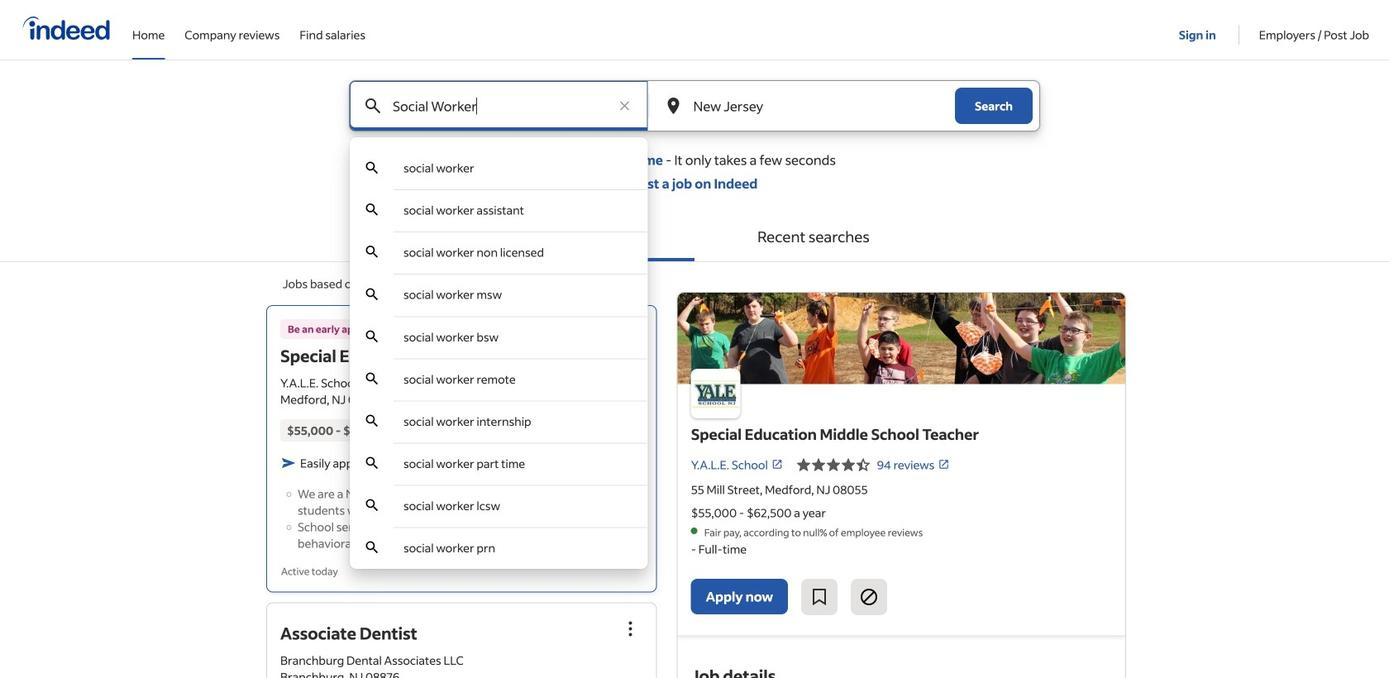 Task type: describe. For each thing, give the bounding box(es) containing it.
save this job image
[[810, 587, 830, 607]]

job actions for associate dentist is collapsed image
[[621, 619, 641, 639]]

search suggestions list box
[[350, 147, 648, 569]]

4.4 out of 5 stars. link to 94 reviews company ratings (opens in a new tab) image
[[938, 459, 950, 470]]

4.4 out of 5 stars image
[[796, 455, 871, 475]]

clear what input image
[[616, 98, 633, 114]]

4.4 out of five stars rating image
[[364, 375, 395, 390]]



Task type: locate. For each thing, give the bounding box(es) containing it.
None search field
[[336, 80, 1054, 569]]

search: Job title, keywords, or company text field
[[389, 81, 608, 131]]

y.a.l.e. school logo image
[[678, 293, 1125, 384], [691, 369, 741, 419]]

not interested image
[[859, 587, 879, 607]]

group
[[613, 313, 649, 350]]

Edit location text field
[[690, 81, 922, 131]]

tab list
[[0, 212, 1389, 262]]

main content
[[0, 80, 1389, 678]]

y.a.l.e. school (opens in a new tab) image
[[771, 459, 783, 470]]



Task type: vqa. For each thing, say whether or not it's contained in the screenshot.
Order
no



